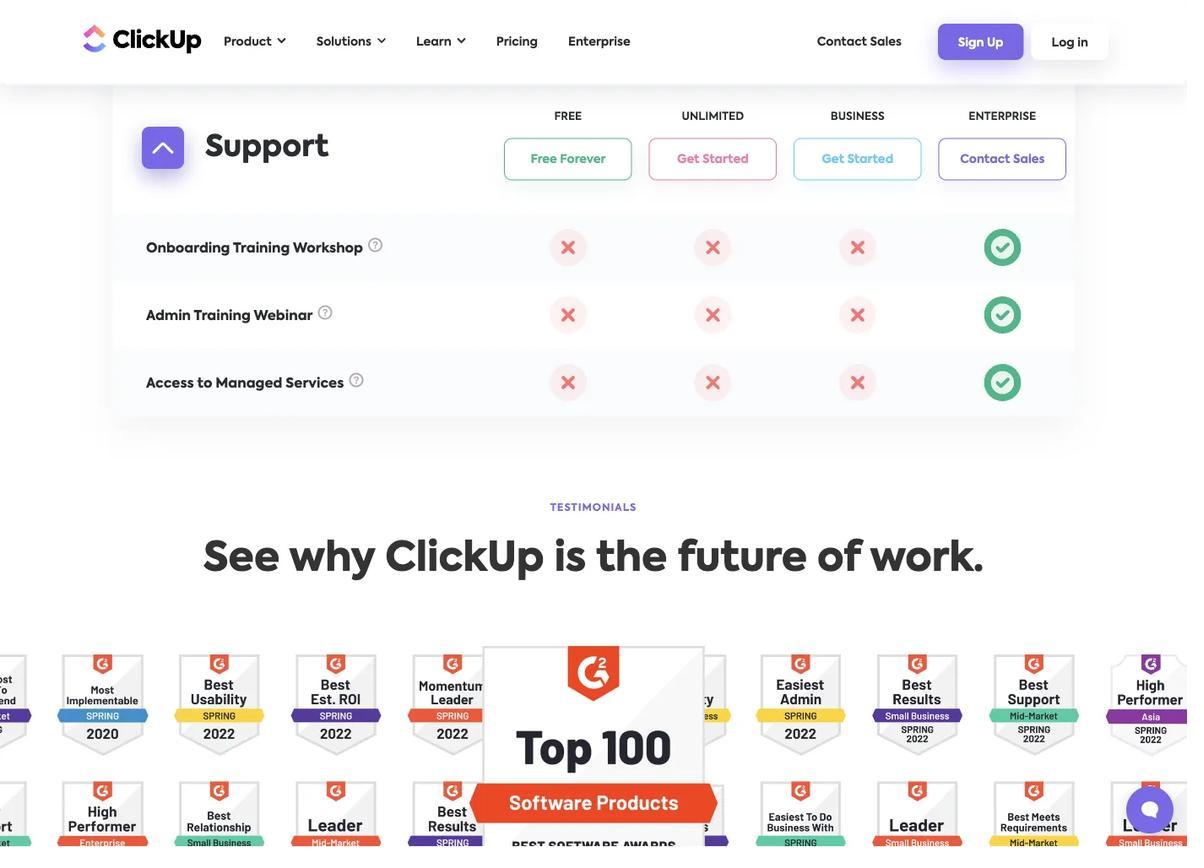 Task type: vqa. For each thing, say whether or not it's contained in the screenshot.
the leftmost Sales
yes



Task type: locate. For each thing, give the bounding box(es) containing it.
get started button
[[649, 138, 777, 180], [794, 138, 922, 180]]

training
[[233, 241, 290, 255], [194, 309, 251, 323]]

contact sales inside button
[[961, 153, 1045, 165]]

support
[[216, 38, 273, 52], [201, 106, 257, 120], [205, 133, 329, 163]]

1 horizontal spatial tool tip image
[[349, 373, 364, 387]]

top 100 fastest growing products best software awards 2021 image
[[470, 646, 718, 847]]

contact sales link
[[809, 27, 911, 56]]

0 horizontal spatial get started button
[[649, 138, 777, 180]]

free left forever
[[531, 153, 557, 165]]

started down business
[[848, 153, 894, 165]]

managed
[[216, 377, 282, 390]]

support up success
[[205, 133, 329, 163]]

free for free forever
[[531, 153, 557, 165]]

to
[[197, 377, 212, 390]]

is
[[555, 539, 587, 580]]

1 vertical spatial enterprise
[[969, 112, 1037, 122]]

get started
[[678, 153, 749, 165], [822, 153, 894, 165]]

0 vertical spatial contact sales
[[817, 36, 902, 48]]

0 vertical spatial training
[[233, 241, 290, 255]]

1 vertical spatial sales
[[1014, 153, 1045, 165]]

0 horizontal spatial get
[[678, 153, 700, 165]]

1 get started button from the left
[[649, 138, 777, 180]]

0 horizontal spatial get started
[[678, 153, 749, 165]]

1 horizontal spatial get started button
[[794, 138, 922, 180]]

0 horizontal spatial contact
[[817, 36, 868, 48]]

training for onboarding
[[233, 241, 290, 255]]

2 get started from the left
[[822, 153, 894, 165]]

live chat support
[[146, 38, 273, 52]]

support right the chat
[[216, 38, 273, 52]]

see why clickup is the future of work.
[[203, 539, 984, 580]]

contact sales for contact sales button
[[961, 153, 1045, 165]]

tool tip image for access to managed services
[[349, 373, 364, 387]]

pricing
[[496, 36, 538, 48]]

sales inside "link"
[[871, 36, 902, 48]]

tool tip image
[[318, 305, 332, 320], [349, 373, 364, 387]]

training for admin
[[194, 309, 251, 323]]

clickup
[[385, 539, 545, 580]]

priority
[[146, 106, 198, 120]]

enterprise
[[569, 36, 631, 48], [969, 112, 1037, 122]]

enterprise link
[[560, 27, 639, 56]]

product button
[[215, 24, 295, 59]]

get started down business
[[822, 153, 894, 165]]

business
[[831, 112, 885, 122]]

contact for "contact sales" "link"
[[817, 36, 868, 48]]

1 horizontal spatial get
[[822, 153, 845, 165]]

contact sales for "contact sales" "link"
[[817, 36, 902, 48]]

0 vertical spatial enterprise
[[569, 36, 631, 48]]

free
[[555, 112, 582, 122], [531, 153, 557, 165]]

chat
[[178, 38, 213, 52]]

testimonials
[[550, 503, 637, 513]]

1 get started from the left
[[678, 153, 749, 165]]

the
[[596, 539, 668, 580]]

get for business
[[822, 153, 845, 165]]

get down business
[[822, 153, 845, 165]]

workshop
[[293, 241, 363, 255]]

0 vertical spatial contact
[[817, 36, 868, 48]]

get started button down business
[[794, 138, 922, 180]]

contact sales inside "link"
[[817, 36, 902, 48]]

2 get started button from the left
[[794, 138, 922, 180]]

started
[[703, 153, 749, 165], [848, 153, 894, 165]]

contact inside button
[[961, 153, 1011, 165]]

contact sales
[[817, 36, 902, 48], [961, 153, 1045, 165]]

1 vertical spatial free
[[531, 153, 557, 165]]

of
[[818, 539, 861, 580]]

1 horizontal spatial sales
[[1014, 153, 1045, 165]]

get started down 'unlimited'
[[678, 153, 749, 165]]

0 vertical spatial free
[[555, 112, 582, 122]]

get
[[678, 153, 700, 165], [822, 153, 845, 165]]

free inside 'button'
[[531, 153, 557, 165]]

tool tip image
[[368, 238, 383, 252]]

1 vertical spatial contact
[[961, 153, 1011, 165]]

1 horizontal spatial contact
[[961, 153, 1011, 165]]

get for unlimited
[[678, 153, 700, 165]]

1 horizontal spatial started
[[848, 153, 894, 165]]

sales for contact sales button
[[1014, 153, 1045, 165]]

live chat support link
[[146, 38, 273, 52]]

priority support link
[[146, 106, 257, 120]]

training left the workshop
[[233, 241, 290, 255]]

started for unlimited
[[703, 153, 749, 165]]

enterprise up contact sales button
[[969, 112, 1037, 122]]

0 horizontal spatial started
[[703, 153, 749, 165]]

tool tip image right webinar on the left of the page
[[318, 305, 332, 320]]

0 vertical spatial sales
[[871, 36, 902, 48]]

sales for "contact sales" "link"
[[871, 36, 902, 48]]

tool tip image right services
[[349, 373, 364, 387]]

1 vertical spatial tool tip image
[[349, 373, 364, 387]]

0 horizontal spatial enterprise
[[569, 36, 631, 48]]

2 vertical spatial support
[[205, 133, 329, 163]]

sales inside button
[[1014, 153, 1045, 165]]

work.
[[870, 539, 984, 580]]

started down 'unlimited'
[[703, 153, 749, 165]]

2 started from the left
[[848, 153, 894, 165]]

1 get from the left
[[678, 153, 700, 165]]

sign up
[[959, 37, 1004, 49]]

enterprise right pricing
[[569, 36, 631, 48]]

0 horizontal spatial contact sales
[[817, 36, 902, 48]]

free up free forever at the top
[[555, 112, 582, 122]]

0 vertical spatial tool tip image
[[318, 305, 332, 320]]

1 vertical spatial contact sales
[[961, 153, 1045, 165]]

success
[[218, 174, 273, 187]]

contact
[[817, 36, 868, 48], [961, 153, 1011, 165]]

in
[[1078, 37, 1089, 49]]

1 vertical spatial training
[[194, 309, 251, 323]]

1 horizontal spatial get started
[[822, 153, 894, 165]]

0 horizontal spatial tool tip image
[[318, 305, 332, 320]]

customer
[[146, 174, 214, 187]]

1 started from the left
[[703, 153, 749, 165]]

0 horizontal spatial sales
[[871, 36, 902, 48]]

2 get from the left
[[822, 153, 845, 165]]

support right "priority"
[[201, 106, 257, 120]]

get down 'unlimited'
[[678, 153, 700, 165]]

get started button down 'unlimited'
[[649, 138, 777, 180]]

contact inside "link"
[[817, 36, 868, 48]]

priority support
[[146, 106, 257, 120]]

1 horizontal spatial contact sales
[[961, 153, 1045, 165]]

training right admin
[[194, 309, 251, 323]]

get started for unlimited
[[678, 153, 749, 165]]

webinar
[[254, 309, 313, 323]]

contact for contact sales button
[[961, 153, 1011, 165]]

sales
[[871, 36, 902, 48], [1014, 153, 1045, 165]]



Task type: describe. For each thing, give the bounding box(es) containing it.
onboarding training workshop
[[146, 241, 363, 255]]

tool tip image for admin training webinar
[[318, 305, 332, 320]]

free for free
[[555, 112, 582, 122]]

pricing link
[[488, 27, 547, 56]]

customer success manager
[[146, 174, 340, 187]]

solutions button
[[308, 24, 394, 59]]

future
[[678, 539, 808, 580]]

learn button
[[408, 24, 475, 59]]

live
[[146, 38, 175, 52]]

started for business
[[848, 153, 894, 165]]

get started for business
[[822, 153, 894, 165]]

product
[[224, 36, 272, 48]]

contact sales button
[[939, 138, 1067, 180]]

0 vertical spatial support
[[216, 38, 273, 52]]

why
[[289, 539, 375, 580]]

learn
[[416, 36, 452, 48]]

get started button for unlimited
[[649, 138, 777, 180]]

access to managed services
[[146, 377, 344, 390]]

onboarding
[[146, 241, 230, 255]]

1 horizontal spatial enterprise
[[969, 112, 1037, 122]]

admin training webinar
[[146, 309, 313, 323]]

see
[[203, 539, 280, 580]]

log
[[1052, 37, 1075, 49]]

log in link
[[1032, 24, 1109, 60]]

access
[[146, 377, 194, 390]]

sign
[[959, 37, 985, 49]]

forever
[[560, 153, 606, 165]]

get started button for business
[[794, 138, 922, 180]]

unlimited
[[682, 112, 744, 122]]

solutions
[[317, 36, 372, 48]]

up
[[987, 37, 1004, 49]]

free forever button
[[504, 138, 632, 180]]

1 vertical spatial support
[[201, 106, 257, 120]]

services
[[286, 377, 344, 390]]

log in
[[1052, 37, 1089, 49]]

clickup image
[[79, 23, 202, 55]]

sign up button
[[938, 24, 1024, 60]]

manager
[[276, 174, 340, 187]]

admin
[[146, 309, 191, 323]]

free forever
[[531, 153, 606, 165]]



